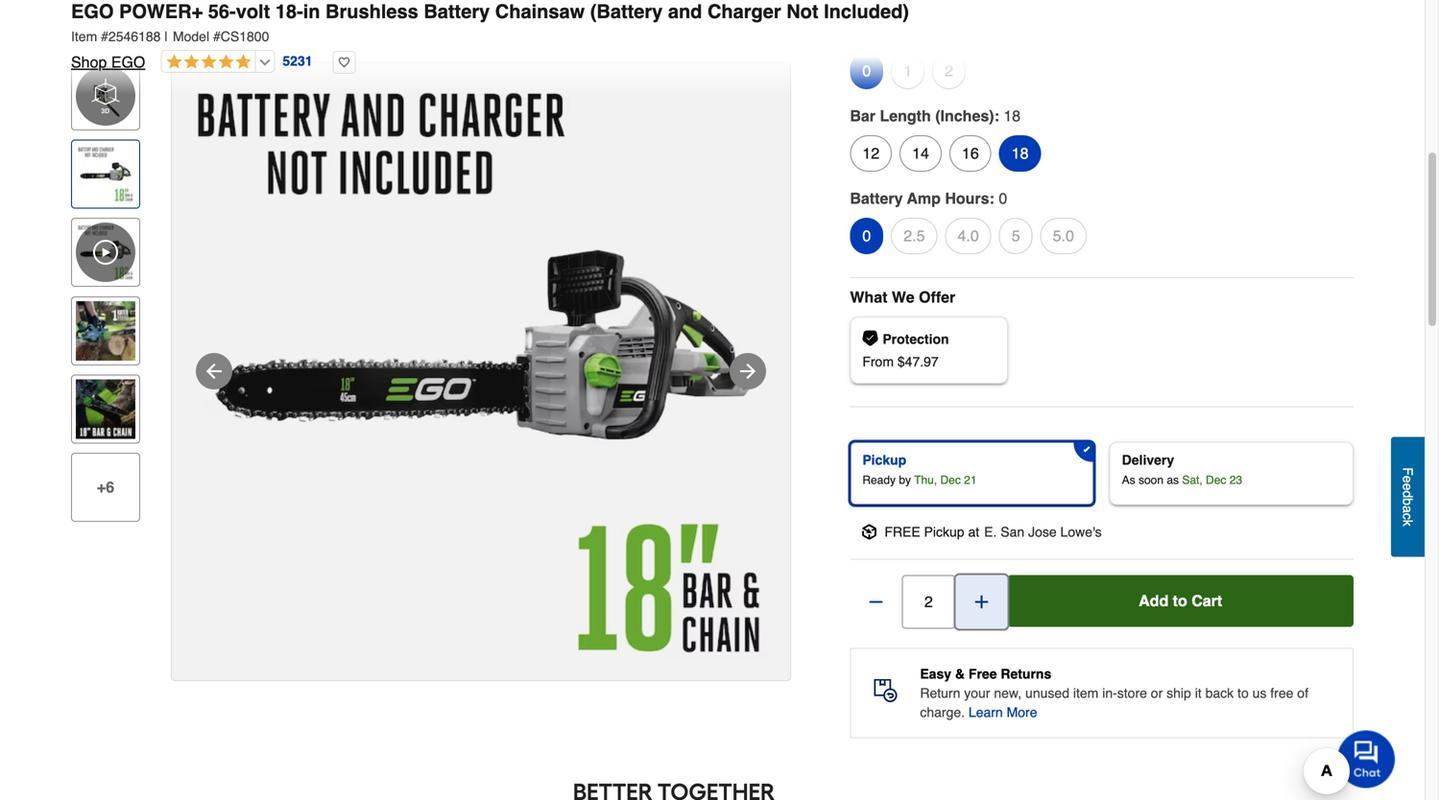 Task type: describe. For each thing, give the bounding box(es) containing it.
14
[[912, 144, 930, 162]]

san
[[1001, 525, 1025, 540]]

as
[[1167, 474, 1179, 487]]

amp
[[907, 190, 941, 207]]

add
[[1139, 592, 1169, 610]]

chat invite button image
[[1338, 730, 1396, 789]]

included)
[[824, 0, 909, 23]]

ego  #cs1800 - thumbnail image
[[76, 145, 135, 204]]

offer
[[919, 288, 956, 306]]

Stepper number input field with increment and decrement buttons number field
[[902, 576, 956, 629]]

learn more link
[[969, 703, 1038, 723]]

volt
[[236, 0, 270, 23]]

learn
[[969, 705, 1003, 721]]

brushless
[[326, 0, 418, 23]]

soon
[[1139, 474, 1164, 487]]

12
[[863, 144, 880, 162]]

(inches)
[[936, 107, 994, 125]]

jose
[[1029, 525, 1057, 540]]

what we offer
[[850, 288, 956, 306]]

1 vertical spatial 18
[[1012, 144, 1029, 162]]

your
[[964, 686, 991, 701]]

ego  #cs1800 - thumbnail2 image
[[76, 301, 135, 361]]

1 vertical spatial battery
[[850, 190, 903, 207]]

ready
[[863, 474, 896, 487]]

0 for 2
[[863, 62, 871, 80]]

in-
[[1103, 686, 1118, 701]]

shop
[[71, 53, 107, 71]]

lowe's
[[1061, 525, 1102, 540]]

2 # from the left
[[213, 29, 221, 44]]

protection plan filled image
[[863, 331, 878, 346]]

c
[[1401, 513, 1416, 520]]

5
[[1012, 227, 1020, 245]]

dec inside delivery as soon as sat, dec 23
[[1206, 474, 1227, 487]]

us
[[1253, 686, 1267, 701]]

k
[[1401, 520, 1416, 527]]

hours
[[945, 190, 990, 207]]

ship
[[1167, 686, 1192, 701]]

arrow left image
[[203, 360, 226, 383]]

ego power+ 56-volt 18-in brushless battery chainsaw (battery and charger not included) item # 2546188 | model # cs1800
[[71, 0, 909, 44]]

$47.97
[[898, 354, 939, 370]]

bar
[[850, 107, 876, 125]]

1 e from the top
[[1401, 476, 1416, 483]]

e.
[[984, 525, 997, 540]]

better together heading
[[71, 777, 1277, 801]]

or
[[1151, 686, 1163, 701]]

f e e d b a c k
[[1401, 468, 1416, 527]]

store
[[1118, 686, 1147, 701]]

and
[[668, 0, 702, 23]]

pickup image
[[862, 525, 877, 540]]

protection
[[883, 332, 949, 347]]

16
[[962, 144, 979, 162]]

cs1800
[[221, 29, 269, 44]]

plus image
[[972, 593, 991, 612]]

charge.
[[920, 705, 965, 721]]

easy
[[920, 667, 952, 682]]

item
[[71, 29, 97, 44]]

add to cart button
[[1008, 576, 1354, 627]]

more
[[1007, 705, 1038, 721]]

shop ego
[[71, 53, 145, 71]]

56-
[[208, 0, 236, 23]]

4.7 stars image
[[162, 54, 251, 72]]

thu,
[[914, 474, 937, 487]]

0 vertical spatial 18
[[1004, 107, 1021, 125]]

free pickup at e. san jose lowe's
[[885, 525, 1102, 540]]

item
[[1074, 686, 1099, 701]]

model
[[173, 29, 209, 44]]

from
[[863, 354, 894, 370]]

length
[[880, 107, 931, 125]]



Task type: vqa. For each thing, say whether or not it's contained in the screenshot.
THE SHOP EGO
yes



Task type: locate. For each thing, give the bounding box(es) containing it.
(battery
[[590, 0, 663, 23]]

sat,
[[1182, 474, 1203, 487]]

f
[[1401, 468, 1416, 476]]

power+
[[119, 0, 203, 23]]

2 dec from the left
[[1206, 474, 1227, 487]]

pickup inside the pickup ready by thu, dec 21
[[863, 453, 907, 468]]

0 horizontal spatial to
[[1173, 592, 1188, 610]]

dec inside the pickup ready by thu, dec 21
[[941, 474, 961, 487]]

1 vertical spatial 0
[[999, 190, 1008, 207]]

0
[[863, 62, 871, 80], [999, 190, 1008, 207], [863, 227, 871, 245]]

e up d
[[1401, 476, 1416, 483]]

easy & free returns return your new, unused item in-store or ship it back to us free of charge.
[[920, 667, 1309, 721]]

0 vertical spatial battery
[[424, 0, 490, 23]]

pickup up ready
[[863, 453, 907, 468]]

0 horizontal spatial pickup
[[863, 453, 907, 468]]

as
[[1122, 474, 1136, 487]]

return
[[920, 686, 961, 701]]

23
[[1230, 474, 1243, 487]]

dec left 21
[[941, 474, 961, 487]]

cart
[[1192, 592, 1223, 610]]

to inside add to cart "button"
[[1173, 592, 1188, 610]]

free
[[969, 667, 997, 682]]

18 right (inches)
[[1004, 107, 1021, 125]]

0 right hours
[[999, 190, 1008, 207]]

to inside easy & free returns return your new, unused item in-store or ship it back to us free of charge.
[[1238, 686, 1249, 701]]

0 horizontal spatial battery
[[424, 0, 490, 23]]

4.0
[[958, 227, 979, 245]]

0 vertical spatial ego
[[71, 0, 114, 23]]

0 horizontal spatial #
[[101, 29, 108, 44]]

0 left 1
[[863, 62, 871, 80]]

b
[[1401, 498, 1416, 506]]

new,
[[994, 686, 1022, 701]]

charger
[[708, 0, 781, 23]]

learn more
[[969, 705, 1038, 721]]

1 horizontal spatial battery
[[850, 190, 903, 207]]

0 horizontal spatial dec
[[941, 474, 961, 487]]

option group containing pickup
[[843, 434, 1362, 513]]

0 vertical spatial pickup
[[863, 453, 907, 468]]

0 left 2.5
[[863, 227, 871, 245]]

ego inside ego power+ 56-volt 18-in brushless battery chainsaw (battery and charger not included) item # 2546188 | model # cs1800
[[71, 0, 114, 23]]

1 # from the left
[[101, 29, 108, 44]]

1 vertical spatial ego
[[111, 53, 145, 71]]

delivery as soon as sat, dec 23
[[1122, 453, 1243, 487]]

battery down 12
[[850, 190, 903, 207]]

2 e from the top
[[1401, 483, 1416, 491]]

minus image
[[867, 593, 886, 612]]

arrow right image
[[737, 360, 760, 383]]

2 vertical spatial 0
[[863, 227, 871, 245]]

#
[[101, 29, 108, 44], [213, 29, 221, 44]]

0 vertical spatial 0
[[863, 62, 871, 80]]

f e e d b a c k button
[[1391, 437, 1425, 557]]

# right item
[[101, 29, 108, 44]]

0 vertical spatial to
[[1173, 592, 1188, 610]]

pickup
[[863, 453, 907, 468], [924, 525, 965, 540]]

to left the us
[[1238, 686, 1249, 701]]

: for battery amp hours
[[990, 190, 995, 207]]

free
[[885, 525, 921, 540]]

1 vertical spatial :
[[990, 190, 995, 207]]

0 vertical spatial :
[[994, 107, 1000, 125]]

18 right 16
[[1012, 144, 1029, 162]]

to
[[1173, 592, 1188, 610], [1238, 686, 1249, 701]]

2
[[945, 62, 954, 80]]

ego  #cs1800 - thumbnail3 image
[[76, 380, 135, 439]]

18-
[[275, 0, 303, 23]]

|
[[164, 29, 168, 44]]

item number 2 5 4 6 1 8 8 and model number c s 1 8 0 0 element
[[71, 27, 1354, 46]]

to right add
[[1173, 592, 1188, 610]]

chainsaw
[[495, 0, 585, 23]]

e
[[1401, 476, 1416, 483], [1401, 483, 1416, 491]]

by
[[899, 474, 911, 487]]

1 horizontal spatial pickup
[[924, 525, 965, 540]]

21
[[964, 474, 977, 487]]

heart outline image
[[333, 51, 356, 74]]

e up the b
[[1401, 483, 1416, 491]]

: for bar length (inches)
[[994, 107, 1000, 125]]

ego  #cs1800 image
[[172, 62, 790, 681]]

battery left chainsaw
[[424, 0, 490, 23]]

add to cart
[[1139, 592, 1223, 610]]

protection from $47.97
[[863, 332, 949, 370]]

1
[[904, 62, 912, 80]]

2546188
[[108, 29, 161, 44]]

back
[[1206, 686, 1234, 701]]

0 for 4.0
[[863, 227, 871, 245]]

a
[[1401, 506, 1416, 513]]

5231
[[283, 53, 313, 69]]

option group
[[843, 434, 1362, 513]]

delivery
[[1122, 453, 1175, 468]]

1 dec from the left
[[941, 474, 961, 487]]

d
[[1401, 491, 1416, 498]]

1 horizontal spatial #
[[213, 29, 221, 44]]

at
[[968, 525, 980, 540]]

1 vertical spatial pickup
[[924, 525, 965, 540]]

we
[[892, 288, 915, 306]]

&
[[955, 667, 965, 682]]

of
[[1298, 686, 1309, 701]]

ego up item
[[71, 0, 114, 23]]

# down 56-
[[213, 29, 221, 44]]

battery
[[424, 0, 490, 23], [850, 190, 903, 207]]

ego down "2546188" at the top of the page
[[111, 53, 145, 71]]

1 vertical spatial to
[[1238, 686, 1249, 701]]

dec left 23 at the right bottom of page
[[1206, 474, 1227, 487]]

bar length (inches) : 18
[[850, 107, 1021, 125]]

battery inside ego power+ 56-volt 18-in brushless battery chainsaw (battery and charger not included) item # 2546188 | model # cs1800
[[424, 0, 490, 23]]

battery amp hours : 0
[[850, 190, 1008, 207]]

returns
[[1001, 667, 1052, 682]]

pickup ready by thu, dec 21
[[863, 453, 977, 487]]

+6
[[97, 479, 114, 496]]

ego
[[71, 0, 114, 23], [111, 53, 145, 71]]

18
[[1004, 107, 1021, 125], [1012, 144, 1029, 162]]

:
[[994, 107, 1000, 125], [990, 190, 995, 207]]

it
[[1195, 686, 1202, 701]]

unused
[[1026, 686, 1070, 701]]

in
[[303, 0, 320, 23]]

1 horizontal spatial to
[[1238, 686, 1249, 701]]

+6 button
[[71, 453, 140, 522]]

pickup left at
[[924, 525, 965, 540]]

5.0
[[1053, 227, 1074, 245]]

2.5
[[904, 227, 925, 245]]

free
[[1271, 686, 1294, 701]]

not
[[787, 0, 819, 23]]

1 horizontal spatial dec
[[1206, 474, 1227, 487]]

dec
[[941, 474, 961, 487], [1206, 474, 1227, 487]]

what
[[850, 288, 888, 306]]



